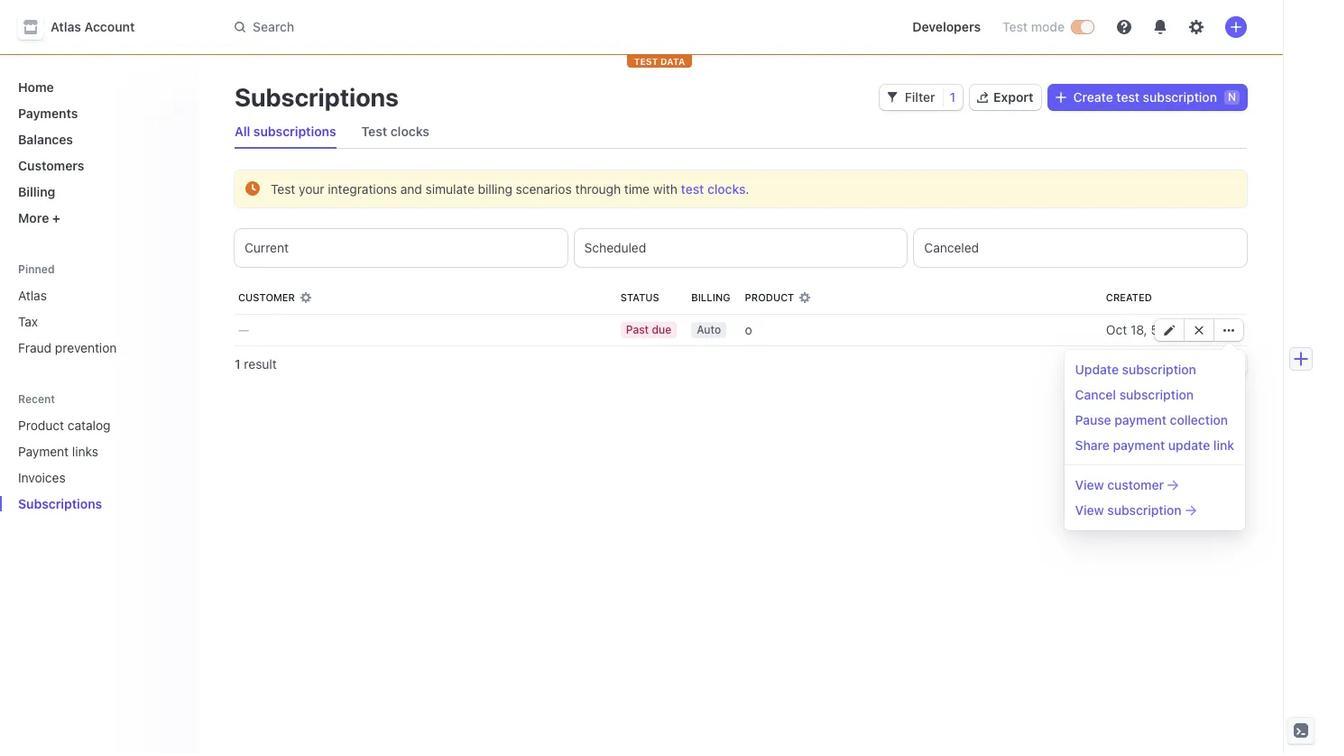 Task type: locate. For each thing, give the bounding box(es) containing it.
billing
[[18, 184, 55, 199], [691, 291, 730, 303]]

0 vertical spatial view
[[1075, 477, 1104, 493]]

atlas for atlas account
[[51, 19, 81, 34]]

test up integrations on the left of the page
[[361, 124, 387, 139]]

0 vertical spatial atlas
[[51, 19, 81, 34]]

0 horizontal spatial atlas
[[18, 288, 47, 303]]

0 horizontal spatial clocks
[[390, 124, 429, 139]]

2 view from the top
[[1075, 503, 1104, 518]]

balances link
[[11, 125, 184, 154]]

payment for pause
[[1115, 412, 1167, 428]]

1 vertical spatial clocks
[[707, 181, 746, 197]]

0 vertical spatial tab list
[[227, 115, 1247, 149]]

previous
[[1144, 357, 1192, 372]]

test clocks link
[[681, 181, 746, 197]]

svg image
[[1055, 92, 1066, 103], [1224, 325, 1234, 336]]

1 for 1
[[950, 89, 956, 105]]

test for test clocks
[[361, 124, 387, 139]]

billing up auto
[[691, 291, 730, 303]]

1 vertical spatial 1
[[235, 356, 241, 372]]

subscriptions inside recent element
[[18, 496, 102, 512]]

subscription down update subscription link
[[1119, 387, 1194, 402]]

test left mode
[[1002, 19, 1028, 34]]

all subscriptions
[[235, 124, 336, 139]]

svg image right pm
[[1224, 325, 1234, 336]]

billing inside core navigation links "element"
[[18, 184, 55, 199]]

subscriptions down invoices
[[18, 496, 102, 512]]

product catalog link
[[11, 411, 159, 440]]

1 vertical spatial subscriptions
[[18, 496, 102, 512]]

oct 18, 5:50 pm link
[[1099, 314, 1207, 346]]

subscription inside button
[[1119, 387, 1194, 402]]

0 horizontal spatial 1
[[235, 356, 241, 372]]

1 vertical spatial payment
[[1113, 438, 1165, 453]]

update subscription
[[1075, 362, 1196, 377]]

core navigation links element
[[11, 72, 184, 233]]

view down share
[[1075, 477, 1104, 493]]

export button
[[970, 85, 1041, 110]]

tab list up . at the right of page
[[227, 115, 1247, 149]]

0 vertical spatial billing
[[18, 184, 55, 199]]

test
[[1116, 89, 1140, 105], [681, 181, 704, 197]]

filter
[[905, 89, 935, 105]]

product
[[745, 291, 794, 303], [18, 418, 64, 433]]

tax
[[18, 314, 38, 329]]

0 vertical spatial test
[[1116, 89, 1140, 105]]

.
[[746, 181, 749, 197]]

test data
[[634, 56, 685, 67]]

payment inside button
[[1115, 412, 1167, 428]]

test right with on the top of the page
[[681, 181, 704, 197]]

0 vertical spatial subscriptions
[[235, 82, 399, 112]]

test right create
[[1116, 89, 1140, 105]]

customers link
[[11, 151, 184, 180]]

catalog
[[68, 418, 111, 433]]

all subscriptions link
[[227, 119, 343, 144]]

svg image
[[887, 92, 898, 103], [1164, 325, 1175, 336], [1194, 325, 1205, 336], [1224, 325, 1234, 336]]

test inside tab list
[[361, 124, 387, 139]]

clocks
[[390, 124, 429, 139], [707, 181, 746, 197]]

view
[[1075, 477, 1104, 493], [1075, 503, 1104, 518]]

atlas inside atlas account button
[[51, 19, 81, 34]]

tab list down . at the right of page
[[235, 229, 1247, 267]]

1 horizontal spatial atlas
[[51, 19, 81, 34]]

1 left result
[[235, 356, 241, 372]]

view subscription link
[[1068, 498, 1242, 523]]

data
[[660, 56, 685, 67]]

pinned
[[18, 263, 55, 276]]

current button
[[235, 229, 567, 267]]

svg image right pm
[[1224, 325, 1234, 336]]

0 horizontal spatial test
[[271, 181, 295, 197]]

fraud prevention link
[[11, 333, 184, 363]]

pm
[[1181, 322, 1200, 337]]

1 vertical spatial test
[[361, 124, 387, 139]]

atlas left account
[[51, 19, 81, 34]]

tab list
[[227, 115, 1247, 149], [235, 229, 1247, 267]]

notifications image
[[1153, 20, 1168, 34]]

created
[[1106, 291, 1152, 303]]

test clocks
[[361, 124, 429, 139]]

subscription up cancel subscription button
[[1122, 362, 1196, 377]]

1 vertical spatial tab list
[[235, 229, 1247, 267]]

0 vertical spatial 1
[[950, 89, 956, 105]]

all
[[235, 124, 250, 139]]

0 horizontal spatial test
[[681, 181, 704, 197]]

1 vertical spatial atlas
[[18, 288, 47, 303]]

subscriptions up subscriptions
[[235, 82, 399, 112]]

scenarios
[[516, 181, 572, 197]]

atlas
[[51, 19, 81, 34], [18, 288, 47, 303]]

1 horizontal spatial svg image
[[1224, 325, 1234, 336]]

0 vertical spatial product
[[745, 291, 794, 303]]

invoices link
[[11, 463, 159, 493]]

subscription down "customer" on the bottom
[[1107, 503, 1182, 518]]

settings image
[[1189, 20, 1204, 34]]

tax link
[[11, 307, 184, 337]]

0 vertical spatial payment
[[1115, 412, 1167, 428]]

1 horizontal spatial billing
[[691, 291, 730, 303]]

test
[[1002, 19, 1028, 34], [361, 124, 387, 139], [271, 181, 295, 197]]

view for view subscription
[[1075, 503, 1104, 518]]

n
[[1228, 90, 1236, 104]]

1 vertical spatial product
[[18, 418, 64, 433]]

product up o
[[745, 291, 794, 303]]

update
[[1075, 362, 1119, 377]]

test left your
[[271, 181, 295, 197]]

subscription for update subscription
[[1122, 362, 1196, 377]]

product inside recent element
[[18, 418, 64, 433]]

subscription
[[1143, 89, 1217, 105], [1122, 362, 1196, 377], [1119, 387, 1194, 402], [1107, 503, 1182, 518]]

fraud
[[18, 340, 52, 356]]

payment inside "button"
[[1113, 438, 1165, 453]]

recent
[[18, 392, 55, 406]]

atlas down pinned
[[18, 288, 47, 303]]

customers
[[18, 158, 84, 173]]

1 vertical spatial view
[[1075, 503, 1104, 518]]

subscription for view subscription
[[1107, 503, 1182, 518]]

payment down the pause payment collection
[[1113, 438, 1165, 453]]

test
[[634, 56, 658, 67]]

developers
[[912, 19, 981, 34]]

canceled button
[[914, 229, 1247, 267]]

test for test mode
[[1002, 19, 1028, 34]]

collection
[[1170, 412, 1228, 428]]

product for product catalog
[[18, 418, 64, 433]]

payment for share
[[1113, 438, 1165, 453]]

result
[[244, 356, 277, 372]]

1 horizontal spatial test
[[361, 124, 387, 139]]

— link
[[235, 314, 613, 346]]

tab list containing current
[[235, 229, 1247, 267]]

0 horizontal spatial product
[[18, 418, 64, 433]]

billing up more + on the left of page
[[18, 184, 55, 199]]

atlas inside atlas link
[[18, 288, 47, 303]]

share
[[1075, 438, 1110, 453]]

clocks up scheduled button
[[707, 181, 746, 197]]

svg image left filter
[[887, 92, 898, 103]]

product up payment
[[18, 418, 64, 433]]

1 right filter
[[950, 89, 956, 105]]

1 horizontal spatial product
[[745, 291, 794, 303]]

simulate
[[426, 181, 474, 197]]

previous button
[[1137, 354, 1199, 375]]

due
[[652, 323, 671, 337]]

payments link
[[11, 98, 184, 128]]

5:50
[[1151, 322, 1178, 337]]

share payment update link button
[[1068, 433, 1242, 458]]

1
[[950, 89, 956, 105], [235, 356, 241, 372]]

view down 'view customer'
[[1075, 503, 1104, 518]]

1 vertical spatial test
[[681, 181, 704, 197]]

1 view from the top
[[1075, 477, 1104, 493]]

payment
[[1115, 412, 1167, 428], [1113, 438, 1165, 453]]

payments
[[18, 106, 78, 121]]

clocks up and
[[390, 124, 429, 139]]

svg image left create
[[1055, 92, 1066, 103]]

update
[[1168, 438, 1210, 453]]

payment links link
[[11, 437, 159, 466]]

1 horizontal spatial 1
[[950, 89, 956, 105]]

0 horizontal spatial billing
[[18, 184, 55, 199]]

payment down cancel subscription on the bottom right
[[1115, 412, 1167, 428]]

atlas account
[[51, 19, 135, 34]]

0 horizontal spatial subscriptions
[[18, 496, 102, 512]]

1 horizontal spatial subscriptions
[[235, 82, 399, 112]]

past due link
[[613, 314, 684, 346]]

2 horizontal spatial test
[[1002, 19, 1028, 34]]

canceled
[[924, 240, 979, 255]]

svg image right 5:50
[[1194, 325, 1205, 336]]

0 vertical spatial clocks
[[390, 124, 429, 139]]

0 vertical spatial test
[[1002, 19, 1028, 34]]

atlas for atlas
[[18, 288, 47, 303]]

customer
[[238, 291, 295, 303]]

1 horizontal spatial clocks
[[707, 181, 746, 197]]

0 vertical spatial svg image
[[1055, 92, 1066, 103]]

test your integrations and simulate billing scenarios through time with test clocks .
[[271, 181, 749, 197]]



Task type: vqa. For each thing, say whether or not it's contained in the screenshot.
Continue
no



Task type: describe. For each thing, give the bounding box(es) containing it.
home
[[18, 79, 54, 95]]

past
[[626, 323, 649, 337]]

through
[[575, 181, 621, 197]]

1 horizontal spatial test
[[1116, 89, 1140, 105]]

current
[[245, 240, 289, 255]]

auto link
[[684, 314, 738, 346]]

recent navigation links element
[[0, 392, 199, 519]]

o
[[745, 322, 752, 337]]

tab list containing all subscriptions
[[227, 115, 1247, 149]]

subscription for cancel subscription
[[1119, 387, 1194, 402]]

mode
[[1031, 19, 1065, 34]]

create
[[1073, 89, 1113, 105]]

payment links
[[18, 444, 98, 459]]

product catalog
[[18, 418, 111, 433]]

balances
[[18, 132, 73, 147]]

help image
[[1117, 20, 1131, 34]]

2 vertical spatial test
[[271, 181, 295, 197]]

billing link
[[11, 177, 184, 207]]

+
[[52, 210, 60, 226]]

invoices
[[18, 470, 66, 485]]

Search search field
[[224, 10, 733, 44]]

atlas account button
[[18, 14, 153, 40]]

more
[[18, 210, 49, 226]]

clocks inside test clocks link
[[390, 124, 429, 139]]

search
[[253, 19, 294, 34]]

pause payment collection button
[[1068, 408, 1242, 433]]

customer
[[1107, 477, 1164, 493]]

account
[[84, 19, 135, 34]]

time
[[624, 181, 650, 197]]

scheduled
[[584, 240, 646, 255]]

subscriptions link
[[11, 489, 159, 519]]

view for view customer
[[1075, 477, 1104, 493]]

auto
[[697, 323, 721, 337]]

test clocks link
[[354, 119, 437, 144]]

and
[[400, 181, 422, 197]]

link
[[1213, 438, 1234, 453]]

Search text field
[[224, 10, 733, 44]]

1 result
[[235, 356, 277, 372]]

payment
[[18, 444, 69, 459]]

view customer
[[1075, 477, 1164, 493]]

atlas link
[[11, 281, 184, 310]]

integrations
[[328, 181, 397, 197]]

1 for 1 result
[[235, 356, 241, 372]]

—
[[238, 322, 249, 337]]

view subscription
[[1075, 503, 1182, 518]]

recent element
[[0, 411, 199, 519]]

0 horizontal spatial svg image
[[1055, 92, 1066, 103]]

cancel subscription
[[1075, 387, 1194, 402]]

18,
[[1131, 322, 1147, 337]]

developers link
[[905, 13, 988, 42]]

subscriptions
[[253, 124, 336, 139]]

oct 18, 5:50 pm
[[1106, 322, 1200, 337]]

cancel
[[1075, 387, 1116, 402]]

subscription left n
[[1143, 89, 1217, 105]]

links
[[72, 444, 98, 459]]

pinned navigation links element
[[11, 262, 184, 363]]

your
[[299, 181, 324, 197]]

oct
[[1106, 322, 1127, 337]]

more +
[[18, 210, 60, 226]]

home link
[[11, 72, 184, 102]]

o link
[[738, 314, 1099, 346]]

cancel subscription button
[[1068, 383, 1242, 408]]

product for product
[[745, 291, 794, 303]]

prevention
[[55, 340, 117, 356]]

billing
[[478, 181, 512, 197]]

update subscription link
[[1068, 357, 1242, 383]]

test mode
[[1002, 19, 1065, 34]]

pinned element
[[11, 281, 184, 363]]

past due
[[626, 323, 671, 337]]

1 vertical spatial billing
[[691, 291, 730, 303]]

pause payment collection
[[1075, 412, 1228, 428]]

with
[[653, 181, 677, 197]]

fraud prevention
[[18, 340, 117, 356]]

share payment update link
[[1075, 438, 1234, 453]]

export
[[994, 89, 1034, 105]]

1 vertical spatial svg image
[[1224, 325, 1234, 336]]

svg image left pm
[[1164, 325, 1175, 336]]

view customer link
[[1068, 473, 1242, 498]]

create test subscription
[[1073, 89, 1217, 105]]

pause
[[1075, 412, 1111, 428]]



